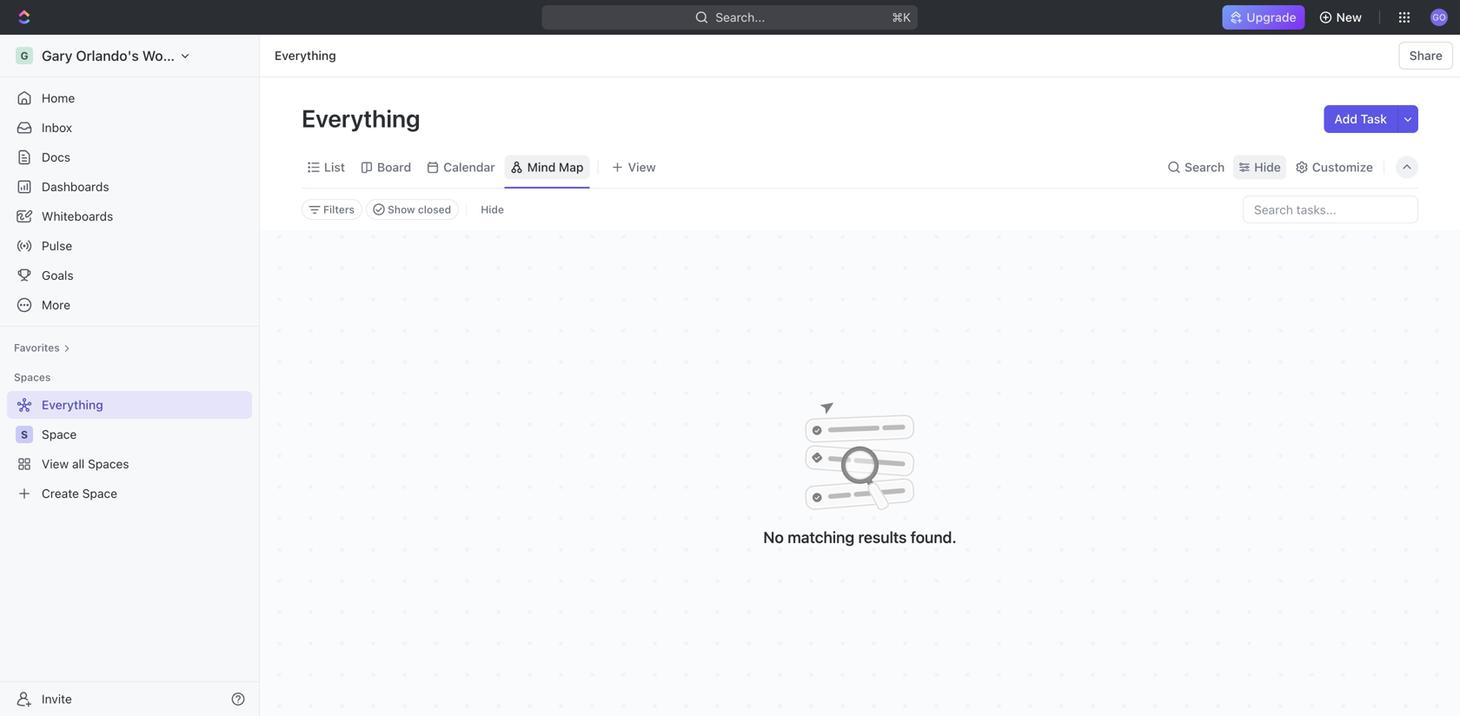 Task type: vqa. For each thing, say whether or not it's contained in the screenshot.
tree
yes



Task type: locate. For each thing, give the bounding box(es) containing it.
0 horizontal spatial view
[[42, 457, 69, 471]]

favorites
[[14, 342, 60, 354]]

view inside sidebar navigation
[[42, 457, 69, 471]]

matching
[[788, 528, 854, 547]]

go button
[[1425, 3, 1453, 31]]

space inside 'link'
[[42, 427, 77, 442]]

space
[[42, 427, 77, 442], [82, 486, 117, 501]]

create space link
[[7, 480, 249, 508]]

view for view
[[628, 160, 656, 174]]

spaces right all
[[88, 457, 129, 471]]

share button
[[1399, 42, 1453, 70]]

1 horizontal spatial everything link
[[270, 45, 341, 66]]

add
[[1335, 112, 1358, 126]]

g
[[20, 50, 28, 62]]

create
[[42, 486, 79, 501]]

2 vertical spatial everything
[[42, 398, 103, 412]]

space down view all spaces
[[82, 486, 117, 501]]

mind map
[[527, 160, 584, 174]]

gary orlando's workspace
[[42, 47, 214, 64]]

filters
[[323, 203, 355, 216]]

1 vertical spatial everything
[[302, 104, 426, 133]]

everything
[[275, 48, 336, 63], [302, 104, 426, 133], [42, 398, 103, 412]]

inbox
[[42, 120, 72, 135]]

spaces down favorites
[[14, 371, 51, 383]]

tree inside sidebar navigation
[[7, 391, 252, 508]]

docs link
[[7, 143, 252, 171]]

hide down calendar
[[481, 203, 504, 216]]

view button
[[605, 147, 662, 188]]

add task button
[[1324, 105, 1398, 133]]

1 horizontal spatial hide
[[1254, 160, 1281, 174]]

0 horizontal spatial everything link
[[7, 391, 249, 419]]

spaces
[[14, 371, 51, 383], [88, 457, 129, 471]]

view left all
[[42, 457, 69, 471]]

1 horizontal spatial view
[[628, 160, 656, 174]]

search button
[[1162, 155, 1230, 179]]

0 vertical spatial space
[[42, 427, 77, 442]]

everything link
[[270, 45, 341, 66], [7, 391, 249, 419]]

hide
[[1254, 160, 1281, 174], [481, 203, 504, 216]]

view inside button
[[628, 160, 656, 174]]

goals link
[[7, 262, 252, 289]]

tree containing everything
[[7, 391, 252, 508]]

show
[[388, 203, 415, 216]]

1 vertical spatial view
[[42, 457, 69, 471]]

no matching results found.
[[763, 528, 957, 547]]

0 vertical spatial everything link
[[270, 45, 341, 66]]

1 horizontal spatial space
[[82, 486, 117, 501]]

calendar link
[[440, 155, 495, 179]]

hide right search
[[1254, 160, 1281, 174]]

all
[[72, 457, 85, 471]]

upgrade link
[[1222, 5, 1305, 30]]

0 horizontal spatial space
[[42, 427, 77, 442]]

tree
[[7, 391, 252, 508]]

0 vertical spatial spaces
[[14, 371, 51, 383]]

gary
[[42, 47, 72, 64]]

view all spaces
[[42, 457, 129, 471]]

task
[[1361, 112, 1387, 126]]

1 vertical spatial everything link
[[7, 391, 249, 419]]

filters button
[[302, 199, 362, 220]]

pulse
[[42, 239, 72, 253]]

view
[[628, 160, 656, 174], [42, 457, 69, 471]]

upgrade
[[1247, 10, 1296, 24]]

0 horizontal spatial spaces
[[14, 371, 51, 383]]

view button
[[605, 155, 662, 179]]

dashboards link
[[7, 173, 252, 201]]

board
[[377, 160, 411, 174]]

more
[[42, 298, 70, 312]]

everything inside tree
[[42, 398, 103, 412]]

add task
[[1335, 112, 1387, 126]]

whiteboards link
[[7, 203, 252, 230]]

0 vertical spatial hide
[[1254, 160, 1281, 174]]

view right the map
[[628, 160, 656, 174]]

orlando's
[[76, 47, 139, 64]]

mind
[[527, 160, 556, 174]]

0 horizontal spatial hide
[[481, 203, 504, 216]]

show closed
[[388, 203, 451, 216]]

share
[[1409, 48, 1443, 63]]

1 vertical spatial hide
[[481, 203, 504, 216]]

map
[[559, 160, 584, 174]]

space right the s
[[42, 427, 77, 442]]

0 vertical spatial view
[[628, 160, 656, 174]]

1 horizontal spatial spaces
[[88, 457, 129, 471]]



Task type: describe. For each thing, give the bounding box(es) containing it.
go
[[1433, 12, 1446, 22]]

new
[[1336, 10, 1362, 24]]

show closed button
[[366, 199, 459, 220]]

favorites button
[[7, 337, 77, 358]]

found.
[[911, 528, 957, 547]]

calendar
[[443, 160, 495, 174]]

s
[[21, 428, 28, 441]]

dashboards
[[42, 179, 109, 194]]

no
[[763, 528, 784, 547]]

hide button
[[1233, 155, 1286, 179]]

mind map link
[[524, 155, 584, 179]]

hide inside hide button
[[481, 203, 504, 216]]

1 vertical spatial spaces
[[88, 457, 129, 471]]

hide button
[[474, 199, 511, 220]]

customize
[[1312, 160, 1373, 174]]

more button
[[7, 291, 252, 319]]

home
[[42, 91, 75, 105]]

results
[[858, 528, 907, 547]]

home link
[[7, 84, 252, 112]]

goals
[[42, 268, 74, 282]]

space, , element
[[16, 426, 33, 443]]

new button
[[1312, 3, 1372, 31]]

create space
[[42, 486, 117, 501]]

view for view all spaces
[[42, 457, 69, 471]]

workspace
[[142, 47, 214, 64]]

whiteboards
[[42, 209, 113, 223]]

0 vertical spatial everything
[[275, 48, 336, 63]]

invite
[[42, 692, 72, 706]]

hide inside hide dropdown button
[[1254, 160, 1281, 174]]

pulse link
[[7, 232, 252, 260]]

customize button
[[1290, 155, 1378, 179]]

Search tasks... text field
[[1244, 196, 1418, 222]]

sidebar navigation
[[0, 35, 263, 716]]

view all spaces link
[[7, 450, 249, 478]]

space link
[[42, 421, 249, 448]]

⌘k
[[892, 10, 911, 24]]

list link
[[321, 155, 345, 179]]

docs
[[42, 150, 70, 164]]

search...
[[716, 10, 765, 24]]

gary orlando's workspace, , element
[[16, 47, 33, 64]]

1 vertical spatial space
[[82, 486, 117, 501]]

closed
[[418, 203, 451, 216]]

search
[[1185, 160, 1225, 174]]

board link
[[374, 155, 411, 179]]

list
[[324, 160, 345, 174]]

inbox link
[[7, 114, 252, 142]]



